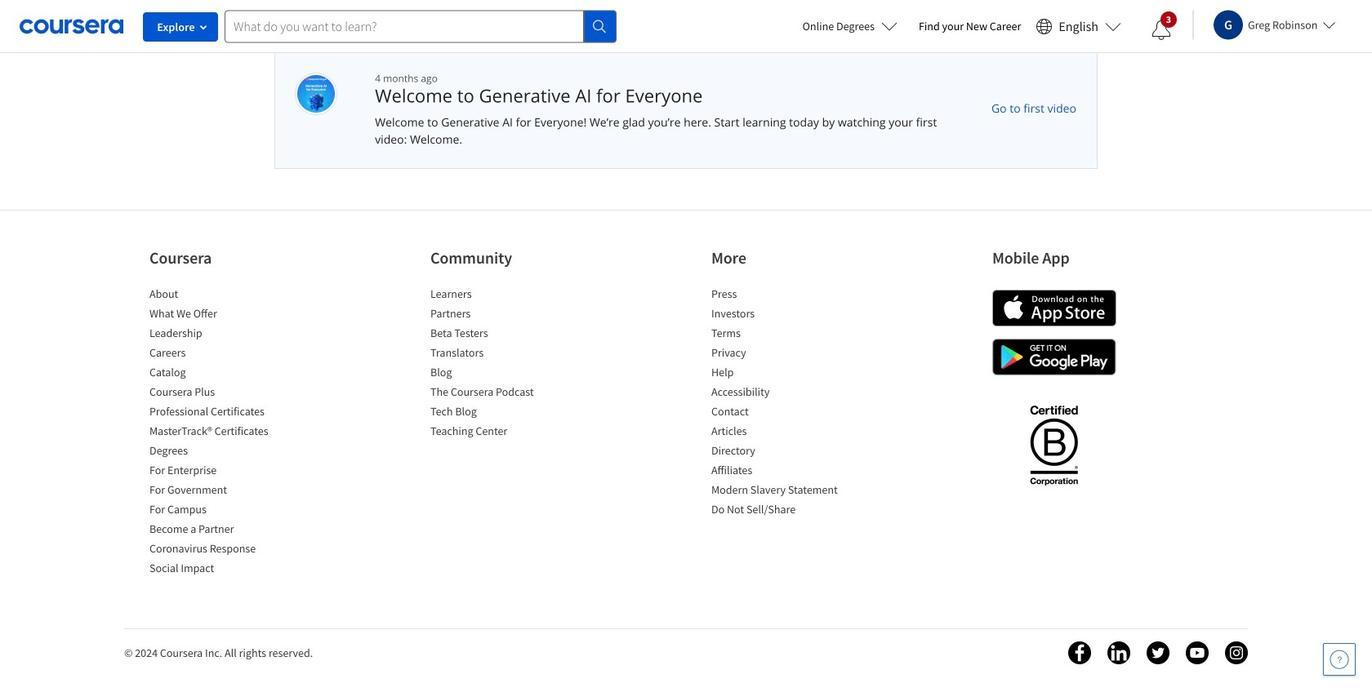 Task type: locate. For each thing, give the bounding box(es) containing it.
list
[[150, 286, 288, 580], [431, 286, 570, 443], [712, 286, 851, 521]]

coursera youtube image
[[1187, 642, 1209, 665]]

list item
[[150, 286, 288, 306], [431, 286, 570, 306], [712, 286, 851, 306], [150, 306, 288, 325], [431, 306, 570, 325], [712, 306, 851, 325], [150, 325, 288, 345], [431, 325, 570, 345], [712, 325, 851, 345], [150, 345, 288, 364], [431, 345, 570, 364], [712, 345, 851, 364], [150, 364, 288, 384], [431, 364, 570, 384], [712, 364, 851, 384], [150, 384, 288, 404], [431, 384, 570, 404], [712, 384, 851, 404], [150, 404, 288, 423], [431, 404, 570, 423], [712, 404, 851, 423], [150, 423, 288, 443], [431, 423, 570, 443], [712, 423, 851, 443], [150, 443, 288, 463], [712, 443, 851, 463], [150, 463, 288, 482], [712, 463, 851, 482], [150, 482, 288, 502], [712, 482, 851, 502], [150, 502, 288, 521], [712, 502, 851, 521], [150, 521, 288, 541], [150, 541, 288, 561], [150, 561, 288, 580]]

coursera linkedin image
[[1108, 642, 1131, 665]]

0 horizontal spatial list
[[150, 286, 288, 580]]

2 horizontal spatial list
[[712, 286, 851, 521]]

coursera instagram image
[[1226, 642, 1249, 665]]

help center image
[[1330, 650, 1350, 670]]

coursera image
[[20, 13, 123, 39]]

2 list from the left
[[431, 286, 570, 443]]

3 list from the left
[[712, 286, 851, 521]]

download on the app store image
[[993, 290, 1117, 327]]

1 horizontal spatial list
[[431, 286, 570, 443]]

1 list from the left
[[150, 286, 288, 580]]

None search field
[[225, 10, 617, 43]]

coursera facebook image
[[1069, 642, 1092, 665]]

What do you want to learn? text field
[[225, 10, 584, 43]]



Task type: describe. For each thing, give the bounding box(es) containing it.
coursera twitter image
[[1147, 642, 1170, 665]]

get it on google play image
[[993, 339, 1117, 376]]

logo of certified b corporation image
[[1021, 396, 1088, 494]]



Task type: vqa. For each thing, say whether or not it's contained in the screenshot.
COURSERA YOUTUBE image
yes



